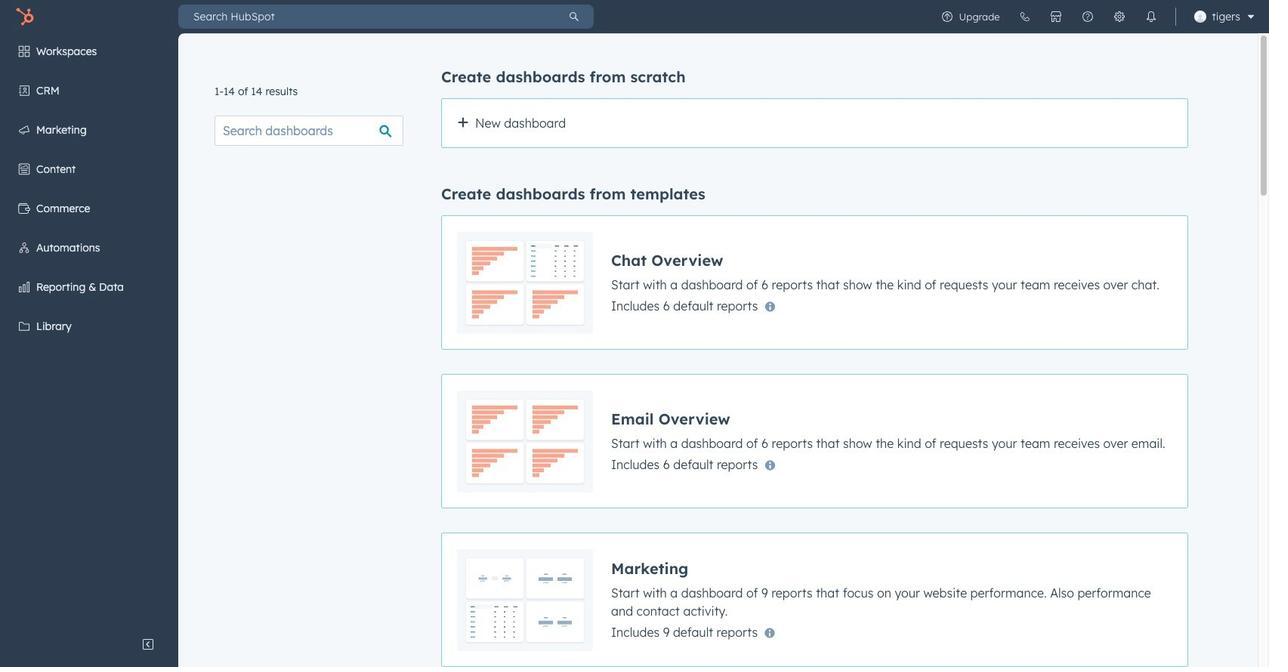 Task type: vqa. For each thing, say whether or not it's contained in the screenshot.
Email Overview image
yes



Task type: locate. For each thing, give the bounding box(es) containing it.
None checkbox
[[441, 215, 1188, 350], [441, 374, 1188, 508], [441, 533, 1188, 667]]

Search search field
[[215, 116, 403, 146]]

notifications image
[[1145, 11, 1157, 23]]

0 vertical spatial none checkbox
[[441, 215, 1188, 350]]

howard n/a image
[[1194, 11, 1206, 23]]

1 none checkbox from the top
[[441, 215, 1188, 350]]

chat overview image
[[457, 231, 593, 334]]

3 none checkbox from the top
[[441, 533, 1188, 667]]

none checkbox chat overview
[[441, 215, 1188, 350]]

None checkbox
[[441, 98, 1188, 148]]

2 none checkbox from the top
[[441, 374, 1188, 508]]

menu
[[931, 0, 1260, 33], [0, 33, 178, 629]]

email overview image
[[457, 390, 593, 493]]

1 vertical spatial none checkbox
[[441, 374, 1188, 508]]

help image
[[1082, 11, 1094, 23]]

2 vertical spatial none checkbox
[[441, 533, 1188, 667]]

marketing image
[[457, 549, 593, 651]]

0 horizontal spatial menu
[[0, 33, 178, 629]]



Task type: describe. For each thing, give the bounding box(es) containing it.
Search HubSpot search field
[[178, 5, 555, 29]]

1 horizontal spatial menu
[[931, 0, 1260, 33]]

none checkbox email overview
[[441, 374, 1188, 508]]

marketplaces image
[[1050, 11, 1062, 23]]

settings image
[[1113, 11, 1125, 23]]

none checkbox marketing
[[441, 533, 1188, 667]]



